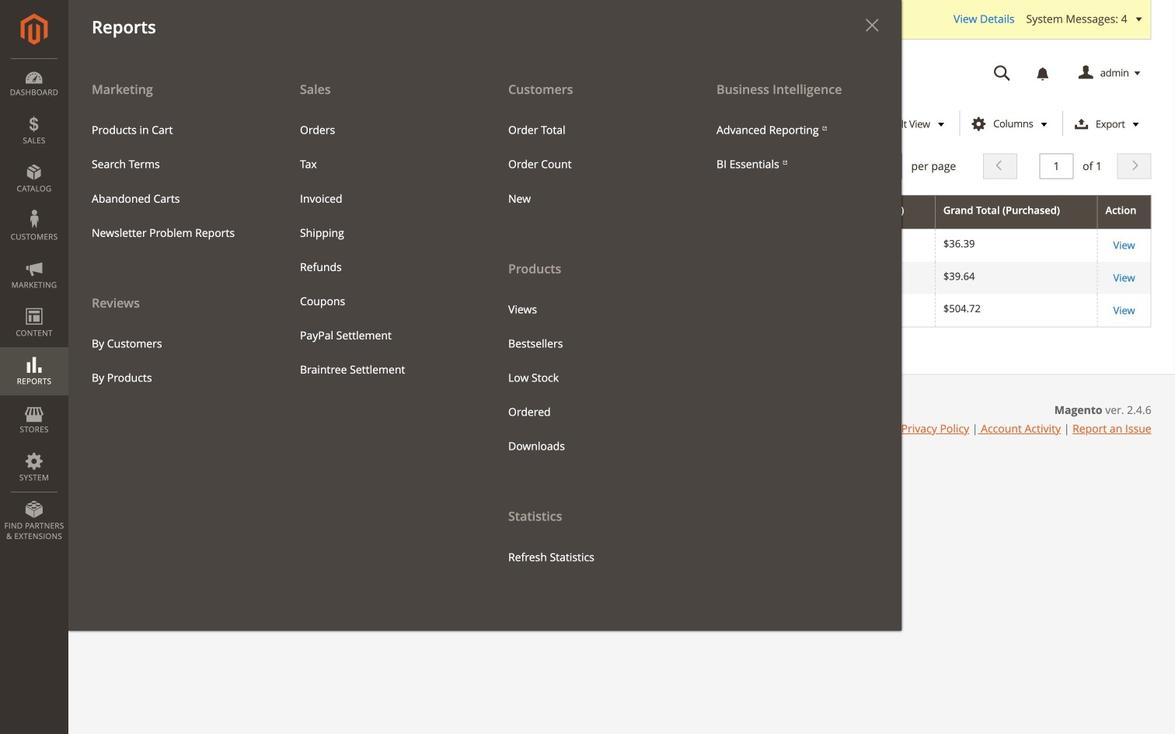 Task type: vqa. For each thing, say whether or not it's contained in the screenshot.
menu bar
yes



Task type: describe. For each thing, give the bounding box(es) containing it.
magento admin panel image
[[21, 13, 48, 45]]



Task type: locate. For each thing, give the bounding box(es) containing it.
menu
[[68, 71, 902, 631], [68, 71, 277, 395], [485, 71, 693, 575], [80, 113, 265, 250], [288, 113, 473, 387], [497, 113, 682, 216], [705, 113, 890, 182], [497, 293, 682, 464], [80, 327, 265, 395]]

None number field
[[1040, 154, 1074, 179]]

Search by keyword text field
[[91, 111, 445, 137]]

menu bar
[[0, 0, 902, 631]]



